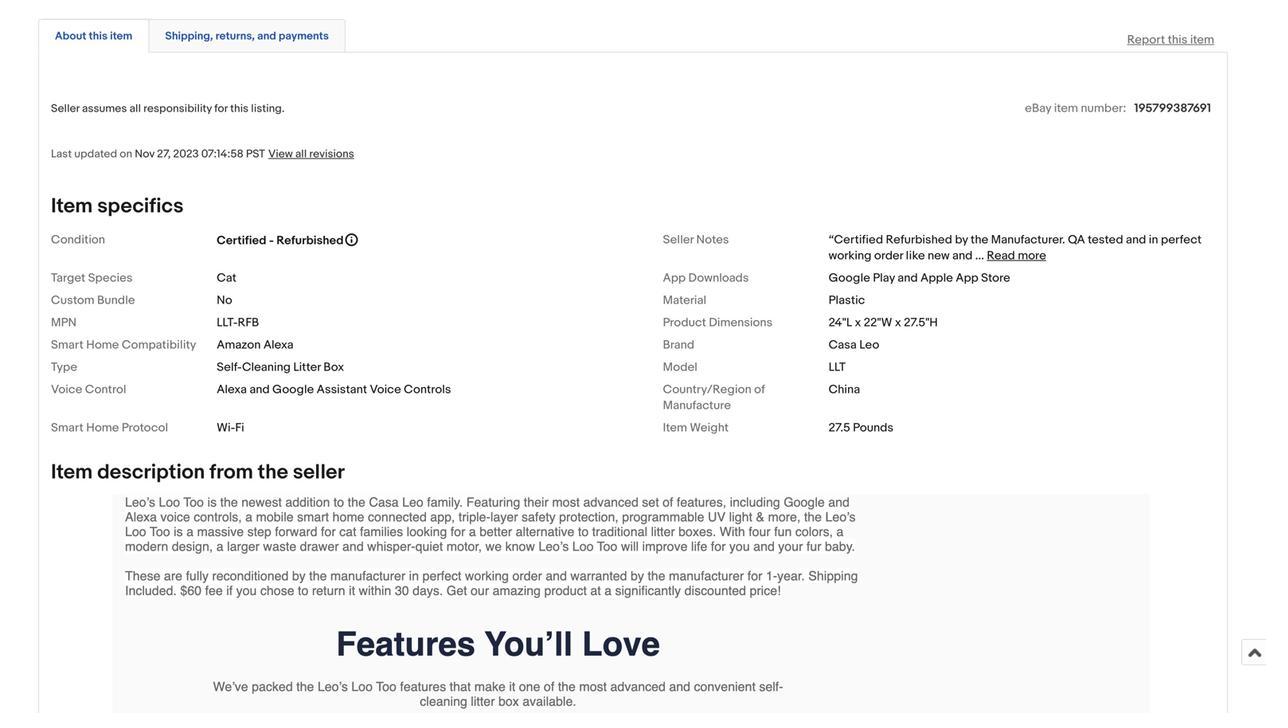 Task type: locate. For each thing, give the bounding box(es) containing it.
on
[[120, 147, 132, 161]]

seller
[[293, 460, 345, 485]]

0 horizontal spatial refurbished
[[277, 234, 344, 248]]

0 vertical spatial alexa
[[264, 338, 294, 352]]

0 horizontal spatial seller
[[51, 102, 80, 115]]

24"l
[[829, 316, 853, 330]]

report
[[1128, 33, 1166, 47]]

about
[[55, 29, 86, 43]]

certified
[[217, 234, 267, 248]]

voice left controls
[[370, 383, 401, 397]]

nov
[[135, 147, 155, 161]]

voice down type
[[51, 383, 82, 397]]

item weight
[[663, 421, 729, 435]]

target species
[[51, 271, 133, 285]]

home up control
[[86, 338, 119, 352]]

refurbished up like
[[886, 233, 953, 247]]

0 vertical spatial smart
[[51, 338, 84, 352]]

1 vertical spatial the
[[258, 460, 288, 485]]

"certified refurbished by the manufacturer.  qa tested and in perfect working order like new and ...
[[829, 233, 1202, 263]]

0 horizontal spatial app
[[663, 271, 686, 285]]

x right '24"l'
[[855, 316, 862, 330]]

read more button
[[988, 249, 1047, 263]]

24"l x 22"w x 27.5"h
[[829, 316, 939, 330]]

tab list containing about this item
[[38, 16, 1229, 52]]

1 horizontal spatial x
[[895, 316, 902, 330]]

0 vertical spatial google
[[829, 271, 871, 285]]

this right about
[[89, 29, 108, 43]]

home for compatibility
[[86, 338, 119, 352]]

app
[[663, 271, 686, 285], [956, 271, 979, 285]]

item specifics
[[51, 194, 184, 219]]

item right report
[[1191, 33, 1215, 47]]

of
[[755, 383, 765, 397]]

the right from
[[258, 460, 288, 485]]

0 vertical spatial seller
[[51, 102, 80, 115]]

self-cleaning litter box
[[217, 360, 344, 375]]

assistant
[[317, 383, 367, 397]]

0 horizontal spatial item
[[110, 29, 133, 43]]

0 vertical spatial item
[[51, 194, 93, 219]]

item for item specifics
[[51, 194, 93, 219]]

and down by
[[953, 249, 973, 263]]

27.5 pounds
[[829, 421, 894, 435]]

store
[[982, 271, 1011, 285]]

1 horizontal spatial seller
[[663, 233, 694, 247]]

item right ebay
[[1055, 101, 1079, 115]]

1 vertical spatial home
[[86, 421, 119, 435]]

brand
[[663, 338, 695, 352]]

fi
[[235, 421, 244, 435]]

all right view
[[296, 147, 307, 161]]

casa
[[829, 338, 857, 352]]

cat
[[217, 271, 237, 285]]

apple
[[921, 271, 954, 285]]

alexa up self-cleaning litter box at bottom left
[[264, 338, 294, 352]]

the for by
[[971, 233, 989, 247]]

refurbished right -
[[277, 234, 344, 248]]

the inside "certified refurbished by the manufacturer.  qa tested and in perfect working order like new and ...
[[971, 233, 989, 247]]

0 horizontal spatial the
[[258, 460, 288, 485]]

item up condition
[[51, 194, 93, 219]]

compatibility
[[122, 338, 196, 352]]

item for item weight
[[663, 421, 688, 435]]

smart for smart home protocol
[[51, 421, 84, 435]]

item
[[51, 194, 93, 219], [663, 421, 688, 435], [51, 460, 93, 485]]

0 vertical spatial home
[[86, 338, 119, 352]]

x right 22"w
[[895, 316, 902, 330]]

from
[[210, 460, 253, 485]]

2 horizontal spatial item
[[1191, 33, 1215, 47]]

about this item
[[55, 29, 133, 43]]

seller for seller notes
[[663, 233, 694, 247]]

llt-
[[217, 316, 238, 330]]

0 vertical spatial the
[[971, 233, 989, 247]]

seller left assumes
[[51, 102, 80, 115]]

tab list
[[38, 16, 1229, 52]]

seller
[[51, 102, 80, 115], [663, 233, 694, 247]]

shipping,
[[165, 29, 213, 43]]

smart down voice control
[[51, 421, 84, 435]]

qa
[[1069, 233, 1086, 247]]

the for from
[[258, 460, 288, 485]]

-
[[269, 234, 274, 248]]

1 horizontal spatial all
[[296, 147, 307, 161]]

material
[[663, 293, 707, 308]]

custom
[[51, 293, 95, 308]]

this
[[89, 29, 108, 43], [1169, 33, 1188, 47], [230, 102, 249, 115]]

this right report
[[1169, 33, 1188, 47]]

0 horizontal spatial all
[[130, 102, 141, 115]]

1 vertical spatial alexa
[[217, 383, 247, 397]]

home down control
[[86, 421, 119, 435]]

voice
[[51, 383, 82, 397], [370, 383, 401, 397]]

and left in
[[1127, 233, 1147, 247]]

1 home from the top
[[86, 338, 119, 352]]

item inside about this item button
[[110, 29, 133, 43]]

the up '...'
[[971, 233, 989, 247]]

last updated on nov 27, 2023 07:14:58 pst view all revisions
[[51, 147, 354, 161]]

amazon alexa
[[217, 338, 294, 352]]

revisions
[[309, 147, 354, 161]]

smart home protocol
[[51, 421, 168, 435]]

read more
[[988, 249, 1047, 263]]

seller left notes
[[663, 233, 694, 247]]

07:14:58
[[201, 147, 244, 161]]

mpn
[[51, 316, 77, 330]]

x
[[855, 316, 862, 330], [895, 316, 902, 330]]

this inside button
[[89, 29, 108, 43]]

product
[[663, 316, 707, 330]]

alexa
[[264, 338, 294, 352], [217, 383, 247, 397]]

listing.
[[251, 102, 285, 115]]

target
[[51, 271, 85, 285]]

the
[[971, 233, 989, 247], [258, 460, 288, 485]]

like
[[907, 249, 926, 263]]

item right about
[[110, 29, 133, 43]]

this right for
[[230, 102, 249, 115]]

1 smart from the top
[[51, 338, 84, 352]]

for
[[214, 102, 228, 115]]

shipping, returns, and payments button
[[165, 29, 329, 44]]

working
[[829, 249, 872, 263]]

smart for smart home compatibility
[[51, 338, 84, 352]]

app up material
[[663, 271, 686, 285]]

refurbished
[[886, 233, 953, 247], [277, 234, 344, 248]]

0 horizontal spatial this
[[89, 29, 108, 43]]

item inside report this item link
[[1191, 33, 1215, 47]]

1 vertical spatial smart
[[51, 421, 84, 435]]

item down smart home protocol
[[51, 460, 93, 485]]

seller assumes all responsibility for this listing.
[[51, 102, 285, 115]]

manufacturer.
[[992, 233, 1066, 247]]

item for about this item
[[110, 29, 133, 43]]

this for about
[[89, 29, 108, 43]]

bundle
[[97, 293, 135, 308]]

1 horizontal spatial refurbished
[[886, 233, 953, 247]]

all right assumes
[[130, 102, 141, 115]]

2 vertical spatial item
[[51, 460, 93, 485]]

google down working
[[829, 271, 871, 285]]

species
[[88, 271, 133, 285]]

1 horizontal spatial the
[[971, 233, 989, 247]]

1 horizontal spatial voice
[[370, 383, 401, 397]]

1 horizontal spatial app
[[956, 271, 979, 285]]

and right returns,
[[257, 29, 276, 43]]

1 vertical spatial seller
[[663, 233, 694, 247]]

google down self-cleaning litter box at bottom left
[[273, 383, 314, 397]]

2 smart from the top
[[51, 421, 84, 435]]

1 vertical spatial item
[[663, 421, 688, 435]]

0 horizontal spatial x
[[855, 316, 862, 330]]

assumes
[[82, 102, 127, 115]]

2 horizontal spatial this
[[1169, 33, 1188, 47]]

and inside button
[[257, 29, 276, 43]]

1 vertical spatial google
[[273, 383, 314, 397]]

home
[[86, 338, 119, 352], [86, 421, 119, 435]]

china
[[829, 383, 861, 397]]

alexa down self- at the bottom
[[217, 383, 247, 397]]

item down the manufacture
[[663, 421, 688, 435]]

2 home from the top
[[86, 421, 119, 435]]

app down '...'
[[956, 271, 979, 285]]

smart up type
[[51, 338, 84, 352]]

22"w
[[864, 316, 893, 330]]

0 horizontal spatial voice
[[51, 383, 82, 397]]

item
[[110, 29, 133, 43], [1191, 33, 1215, 47], [1055, 101, 1079, 115]]

2 app from the left
[[956, 271, 979, 285]]



Task type: vqa. For each thing, say whether or not it's contained in the screenshot.
the Controls
yes



Task type: describe. For each thing, give the bounding box(es) containing it.
protocol
[[122, 421, 168, 435]]

1 x from the left
[[855, 316, 862, 330]]

about this item button
[[55, 29, 133, 44]]

certified - refurbished
[[217, 234, 344, 248]]

wi-fi
[[217, 421, 244, 435]]

this for report
[[1169, 33, 1188, 47]]

leo
[[860, 338, 880, 352]]

dimensions
[[709, 316, 773, 330]]

last
[[51, 147, 72, 161]]

payments
[[279, 29, 329, 43]]

1 horizontal spatial this
[[230, 102, 249, 115]]

country/region of manufacture
[[663, 383, 765, 413]]

1 horizontal spatial item
[[1055, 101, 1079, 115]]

more
[[1019, 249, 1047, 263]]

27.5"h
[[904, 316, 939, 330]]

0 horizontal spatial google
[[273, 383, 314, 397]]

seller notes
[[663, 233, 730, 247]]

plastic
[[829, 293, 866, 308]]

195799387691
[[1135, 101, 1212, 115]]

0 horizontal spatial alexa
[[217, 383, 247, 397]]

pst
[[246, 147, 265, 161]]

ebay
[[1026, 101, 1052, 115]]

report this item
[[1128, 33, 1215, 47]]

llt
[[829, 360, 846, 375]]

description
[[97, 460, 205, 485]]

item for item description from the seller
[[51, 460, 93, 485]]

1 app from the left
[[663, 271, 686, 285]]

control
[[85, 383, 126, 397]]

updated
[[74, 147, 117, 161]]

box
[[324, 360, 344, 375]]

in
[[1150, 233, 1159, 247]]

controls
[[404, 383, 451, 397]]

downloads
[[689, 271, 749, 285]]

...
[[976, 249, 985, 263]]

and down like
[[898, 271, 918, 285]]

wi-
[[217, 421, 235, 435]]

specifics
[[97, 194, 184, 219]]

item for report this item
[[1191, 33, 1215, 47]]

0 vertical spatial all
[[130, 102, 141, 115]]

seller for seller assumes all responsibility for this listing.
[[51, 102, 80, 115]]

27.5
[[829, 421, 851, 435]]

2023
[[173, 147, 199, 161]]

number:
[[1082, 101, 1127, 115]]

2 x from the left
[[895, 316, 902, 330]]

1 vertical spatial all
[[296, 147, 307, 161]]

rfb
[[238, 316, 259, 330]]

report this item link
[[1120, 25, 1223, 55]]

condition
[[51, 233, 105, 247]]

27,
[[157, 147, 171, 161]]

type
[[51, 360, 77, 375]]

model
[[663, 360, 698, 375]]

returns,
[[216, 29, 255, 43]]

smart home compatibility
[[51, 338, 196, 352]]

and down cleaning
[[250, 383, 270, 397]]

manufacture
[[663, 398, 732, 413]]

by
[[956, 233, 969, 247]]

notes
[[697, 233, 730, 247]]

1 horizontal spatial alexa
[[264, 338, 294, 352]]

product dimensions
[[663, 316, 773, 330]]

item description from the seller
[[51, 460, 345, 485]]

refurbished inside "certified refurbished by the manufacturer.  qa tested and in perfect working order like new and ...
[[886, 233, 953, 247]]

1 horizontal spatial google
[[829, 271, 871, 285]]

llt-rfb
[[217, 316, 259, 330]]

litter
[[294, 360, 321, 375]]

custom bundle
[[51, 293, 135, 308]]

self-
[[217, 360, 242, 375]]

home for protocol
[[86, 421, 119, 435]]

tested
[[1089, 233, 1124, 247]]

2 voice from the left
[[370, 383, 401, 397]]

casa leo
[[829, 338, 880, 352]]

app downloads
[[663, 271, 749, 285]]

alexa and google assistant voice controls
[[217, 383, 451, 397]]

no
[[217, 293, 233, 308]]

pounds
[[853, 421, 894, 435]]

shipping, returns, and payments
[[165, 29, 329, 43]]

country/region
[[663, 383, 752, 397]]

"certified
[[829, 233, 884, 247]]

amazon
[[217, 338, 261, 352]]

read
[[988, 249, 1016, 263]]

1 voice from the left
[[51, 383, 82, 397]]

view all revisions link
[[265, 147, 354, 161]]

view
[[268, 147, 293, 161]]

ebay item number: 195799387691
[[1026, 101, 1212, 115]]

play
[[874, 271, 896, 285]]

perfect
[[1162, 233, 1202, 247]]

google play and apple app store
[[829, 271, 1011, 285]]



